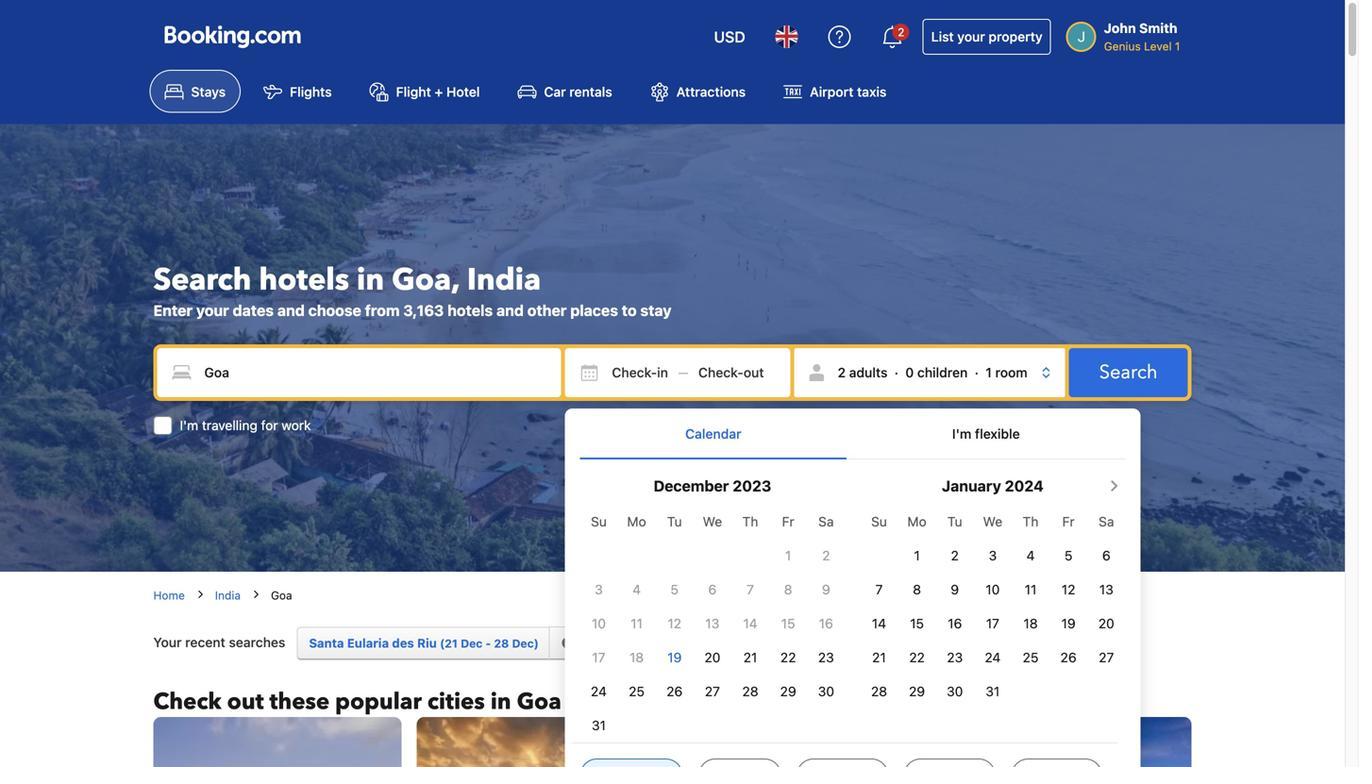 Task type: describe. For each thing, give the bounding box(es) containing it.
room
[[996, 365, 1028, 380]]

dates
[[233, 302, 274, 319]]

19 for 19 january 2024 checkbox
[[1062, 616, 1076, 632]]

3,163
[[404, 302, 444, 319]]

15 for 15 january 2024 option
[[911, 616, 925, 632]]

city
[[969, 637, 994, 651]]

6 December 2023 checkbox
[[709, 582, 717, 598]]

21 December 2023 checkbox
[[744, 650, 758, 666]]

26 December 2023 checkbox
[[667, 684, 683, 700]]

india link
[[215, 588, 241, 605]]

23 January 2024 checkbox
[[948, 650, 964, 666]]

2 and from the left
[[497, 302, 524, 319]]

- inside comal river tubing (21 dec - 28 dec)
[[773, 637, 778, 651]]

fr for december 2023
[[783, 514, 795, 530]]

these
[[270, 687, 330, 718]]

minh
[[936, 637, 966, 651]]

5 for 5 december 2023 "option" at bottom
[[671, 582, 679, 598]]

13 for 13 option
[[1100, 582, 1114, 598]]

15 December 2023 checkbox
[[782, 616, 796, 632]]

30 December 2023 checkbox
[[818, 684, 835, 700]]

1 left room
[[986, 365, 992, 380]]

22 December 2023 checkbox
[[781, 650, 797, 666]]

7 December 2023 checkbox
[[747, 582, 755, 598]]

4 for 4 january 2024 checkbox
[[1027, 548, 1036, 564]]

ho
[[893, 637, 910, 651]]

check- for out
[[699, 365, 744, 380]]

stays link
[[150, 70, 241, 113]]

16 for 16 january 2024 'option'
[[948, 616, 963, 632]]

out for check
[[227, 687, 264, 718]]

goa link
[[271, 590, 292, 603]]

i'm travelling for work
[[180, 418, 311, 433]]

11 January 2024 checkbox
[[1025, 582, 1037, 598]]

15 for 15 december 2023 option
[[782, 616, 796, 632]]

1 horizontal spatial your
[[958, 29, 986, 44]]

river
[[648, 637, 679, 651]]

des
[[392, 637, 414, 651]]

10 for the 10 option
[[592, 616, 606, 632]]

8 January 2024 checkbox
[[913, 582, 922, 598]]

january 2024 element for january
[[861, 505, 1126, 709]]

5 January 2024 checkbox
[[1065, 548, 1073, 564]]

home
[[153, 590, 185, 603]]

26 January 2024 checkbox
[[1061, 650, 1077, 666]]

adults
[[850, 365, 888, 380]]

your
[[153, 635, 182, 651]]

31 December 2023 checkbox
[[592, 718, 606, 734]]

other
[[528, 302, 567, 319]]

21 for the 21 option at bottom right
[[744, 650, 758, 666]]

attractions
[[677, 84, 746, 99]]

check
[[153, 687, 222, 718]]

(1
[[997, 637, 1008, 651]]

10 January 2024 checkbox
[[986, 582, 1001, 598]]

22 January 2024 checkbox
[[910, 650, 925, 666]]

flight + hotel link
[[355, 70, 495, 113]]

santa
[[309, 637, 344, 651]]

28 down the 21 option at bottom right
[[743, 684, 759, 700]]

26 for 26 checkbox
[[667, 684, 683, 700]]

jan
[[1011, 637, 1031, 651]]

1 horizontal spatial +
[[733, 351, 742, 367]]

9 December 2023 checkbox
[[823, 582, 831, 598]]

travelling
[[202, 418, 258, 433]]

30 for 30 option
[[818, 684, 835, 700]]

children
[[918, 365, 968, 380]]

stays
[[191, 84, 226, 99]]

20 for 20 checkbox
[[1099, 616, 1115, 632]]

check out these popular cities in goa
[[153, 687, 562, 718]]

0 vertical spatial goa
[[271, 590, 292, 603]]

27 January 2024 checkbox
[[1100, 650, 1115, 666]]

20 December 2023 checkbox
[[705, 650, 721, 666]]

28 December 2023 checkbox
[[743, 684, 759, 700]]

chi
[[913, 637, 933, 651]]

eularia
[[347, 637, 389, 651]]

12 for 12 option at the bottom of the page
[[1062, 582, 1076, 598]]

0
[[906, 365, 914, 380]]

5 for 5 checkbox
[[1065, 548, 1073, 564]]

fr for january 2024
[[1063, 514, 1075, 530]]

1 vertical spatial goa
[[517, 687, 562, 718]]

comal
[[606, 637, 645, 651]]

comal river tubing (21 dec - 28 dec)
[[606, 637, 826, 651]]

14 for 14 checkbox
[[873, 616, 887, 632]]

20 for "20 december 2023" checkbox
[[705, 650, 721, 666]]

6 for 6 option
[[709, 582, 717, 598]]

2 adults · 0 children · 1 room
[[838, 365, 1028, 380]]

1 inside john smith genius level 1
[[1176, 40, 1181, 53]]

goa,
[[392, 259, 460, 301]]

29 for 29 january 2024 option
[[910, 684, 926, 700]]

sa for january 2024
[[1099, 514, 1115, 530]]

3 January 2024 checkbox
[[989, 548, 997, 564]]

1 horizontal spatial hotels
[[448, 302, 493, 319]]

places
[[571, 302, 619, 319]]

19 for 19 december 2023 checkbox at the bottom
[[668, 650, 682, 666]]

level
[[1145, 40, 1173, 53]]

13 January 2024 checkbox
[[1100, 582, 1114, 598]]

11 for 11 checkbox
[[631, 616, 643, 632]]

6 January 2024 checkbox
[[1103, 548, 1111, 564]]

29 for 29 december 2023 option at the bottom right of page
[[781, 684, 797, 700]]

2 December 2023 checkbox
[[823, 548, 831, 564]]

23 for 23 january 2024 option
[[948, 650, 964, 666]]

airport taxis link
[[769, 70, 902, 113]]

popular
[[335, 687, 422, 718]]

mo for december
[[628, 514, 647, 530]]

1 January 2024 checkbox
[[915, 548, 921, 564]]

0 horizontal spatial +
[[435, 84, 443, 99]]

from
[[365, 302, 400, 319]]

svg image for check-out
[[699, 363, 718, 382]]

10 for 10 option
[[986, 582, 1001, 598]]

attractions link
[[635, 70, 761, 113]]

january 2024 element for december
[[580, 505, 846, 743]]

recent
[[185, 635, 225, 651]]

check- for in
[[612, 365, 658, 380]]

9 for 9 option
[[823, 582, 831, 598]]

16 December 2023 checkbox
[[820, 616, 834, 632]]

in inside the "search hotels in goa, india enter your dates and choose from 3,163 hotels and other places to stay"
[[357, 259, 384, 301]]

(21 inside comal river tubing (21 dec - 28 dec)
[[727, 637, 745, 651]]

7 for 7 december 2023 checkbox on the right bottom of the page
[[747, 582, 755, 598]]

property
[[989, 29, 1043, 44]]

0 horizontal spatial hotels
[[259, 259, 349, 301]]

search hotels in goa, india enter your dates and choose from 3,163 hotels and other places to stay
[[153, 259, 672, 319]]

check-in
[[612, 365, 669, 380]]

flexible
[[976, 426, 1021, 442]]

Please type your destination search field
[[157, 348, 561, 397]]

2 inside button
[[898, 25, 905, 39]]

for
[[261, 418, 278, 433]]

1 vertical spatial in
[[658, 365, 669, 380]]

list
[[932, 29, 955, 44]]

flights link
[[248, 70, 347, 113]]

december
[[654, 477, 730, 495]]

1 horizontal spatial in
[[491, 687, 511, 718]]

choose
[[308, 302, 362, 319]]

i'm flexible
[[953, 426, 1021, 442]]

1 and from the left
[[278, 302, 305, 319]]

11 December 2023 checkbox
[[631, 616, 643, 632]]

calendar
[[686, 426, 742, 442]]

23 December 2023 checkbox
[[819, 650, 835, 666]]

john smith genius level 1
[[1105, 20, 1181, 53]]

genius
[[1105, 40, 1142, 53]]

18 for 18 checkbox
[[1024, 616, 1038, 632]]

th for 2024
[[1023, 514, 1039, 530]]

sa for december 2023
[[819, 514, 834, 530]]

16 for '16' option
[[820, 616, 834, 632]]

8 December 2023 checkbox
[[785, 582, 793, 598]]

25 for 25 december 2023 checkbox
[[629, 684, 645, 700]]

dec) inside comal river tubing (21 dec - 28 dec)
[[799, 637, 826, 651]]



Task type: vqa. For each thing, say whether or not it's contained in the screenshot.
Skytropolis's
no



Task type: locate. For each thing, give the bounding box(es) containing it.
su for january 2024
[[872, 514, 888, 530]]

0 horizontal spatial and
[[278, 302, 305, 319]]

santa eularia des riu
 - remove this item from your recent searches image
[[562, 637, 575, 650]]

27 for 27 option
[[1100, 650, 1115, 666]]

1 horizontal spatial 10
[[986, 582, 1001, 598]]

2 29 from the left
[[910, 684, 926, 700]]

7
[[747, 582, 755, 598], [876, 582, 883, 598]]

19 up 26 checkbox
[[668, 650, 682, 666]]

2 14 from the left
[[873, 616, 887, 632]]

17 for 17 checkbox
[[593, 650, 606, 666]]

0 horizontal spatial 13
[[706, 616, 720, 632]]

i'm for i'm flexible
[[953, 426, 972, 442]]

26
[[1061, 650, 1077, 666], [667, 684, 683, 700]]

out up 'calendar' button
[[744, 365, 765, 380]]

1
[[1176, 40, 1181, 53], [986, 365, 992, 380], [786, 548, 792, 564], [915, 548, 921, 564]]

su
[[591, 514, 607, 530], [872, 514, 888, 530]]

1 th from the left
[[743, 514, 759, 530]]

1 horizontal spatial 26
[[1061, 650, 1077, 666]]

cities
[[428, 687, 485, 718]]

13 for 13 december 2023 option
[[706, 616, 720, 632]]

flights
[[290, 84, 332, 99]]

24 for 24 january 2024 'checkbox'
[[985, 650, 1001, 666]]

23 left city
[[948, 650, 964, 666]]

airport taxis
[[810, 84, 887, 99]]

12 up river
[[668, 616, 682, 632]]

17 January 2024 checkbox
[[987, 616, 1000, 632]]

dec inside comal river tubing (21 dec - 28 dec)
[[748, 637, 770, 651]]

3
[[989, 548, 997, 564], [595, 582, 603, 598]]

- inside santa eularia des riu (21 dec - 28 dec)
[[486, 637, 491, 651]]

2 7 from the left
[[876, 582, 883, 598]]

1 vertical spatial 4
[[633, 582, 641, 598]]

0 horizontal spatial dec)
[[512, 637, 539, 651]]

january 2024 element
[[580, 505, 846, 743], [861, 505, 1126, 709]]

7 up 14 checkbox
[[876, 582, 883, 598]]

1 vertical spatial 25
[[629, 684, 645, 700]]

hotels
[[259, 259, 349, 301], [448, 302, 493, 319]]

9
[[823, 582, 831, 598], [951, 582, 960, 598]]

9 January 2024 checkbox
[[951, 582, 960, 598]]

flight + hotel
[[396, 84, 480, 99]]

25
[[1023, 650, 1039, 666], [629, 684, 645, 700]]

tu down december
[[668, 514, 682, 530]]

1 horizontal spatial 27
[[1100, 650, 1115, 666]]

usd
[[715, 28, 746, 46]]

28
[[494, 637, 509, 651], [781, 637, 796, 651], [743, 684, 759, 700], [872, 684, 888, 700]]

2 · from the left
[[975, 365, 979, 380]]

3 up the 10 option
[[595, 582, 603, 598]]

1 horizontal spatial and
[[497, 302, 524, 319]]

14 January 2024 checkbox
[[873, 616, 887, 632]]

your right list
[[958, 29, 986, 44]]

0 horizontal spatial -
[[486, 637, 491, 651]]

24
[[985, 650, 1001, 666], [591, 684, 607, 700]]

dec) inside santa eularia des riu (21 dec - 28 dec)
[[512, 637, 539, 651]]

out left these
[[227, 687, 264, 718]]

14 up the 21 option at bottom right
[[744, 616, 758, 632]]

6 up 13 december 2023 option
[[709, 582, 717, 598]]

2 dec from the left
[[748, 637, 770, 651]]

search button
[[1070, 348, 1189, 397]]

6 up 13 option
[[1103, 548, 1111, 564]]

december 2023
[[654, 477, 772, 495]]

1 horizontal spatial 24
[[985, 650, 1001, 666]]

27 down "20 december 2023" checkbox
[[705, 684, 721, 700]]

to
[[622, 302, 637, 319]]

0 horizontal spatial sa
[[819, 514, 834, 530]]

sa
[[819, 514, 834, 530], [1099, 514, 1115, 530]]

14
[[744, 616, 758, 632], [873, 616, 887, 632]]

1 horizontal spatial 4
[[1027, 548, 1036, 564]]

7 January 2024 checkbox
[[876, 582, 883, 598]]

2 horizontal spatial in
[[658, 365, 669, 380]]

28 left santa eularia des riu
 - remove this item from your recent searches image
[[494, 637, 509, 651]]

14 December 2023 checkbox
[[744, 616, 758, 632]]

i'm flexible button
[[847, 409, 1126, 459]]

1 su from the left
[[591, 514, 607, 530]]

1 horizontal spatial 9
[[951, 582, 960, 598]]

1 vertical spatial your
[[196, 302, 229, 319]]

tab list containing calendar
[[580, 409, 1126, 460]]

17 left comal
[[593, 650, 606, 666]]

1 fr from the left
[[783, 514, 795, 530]]

santa eularia des riu (21 dec - 28 dec)
[[309, 637, 539, 651]]

2024
[[1006, 477, 1044, 495]]

2 svg image from the left
[[699, 363, 718, 382]]

1 horizontal spatial january 2024 element
[[861, 505, 1126, 709]]

0 horizontal spatial ·
[[895, 365, 899, 380]]

23 for 23 checkbox
[[819, 650, 835, 666]]

29 down 22 december 2023 option
[[781, 684, 797, 700]]

31 down 24 option
[[592, 718, 606, 734]]

5 up 12 option at the bottom of the page
[[1065, 548, 1073, 564]]

0 horizontal spatial 10
[[592, 616, 606, 632]]

22 down 15 january 2024 option
[[910, 650, 925, 666]]

1 january 2024 element from the left
[[580, 505, 846, 743]]

15 up 22 december 2023 option
[[782, 616, 796, 632]]

0 horizontal spatial goa
[[271, 590, 292, 603]]

16 January 2024 checkbox
[[948, 616, 963, 632]]

2 30 from the left
[[947, 684, 964, 700]]

searches
[[229, 635, 286, 651]]

9 up 16 january 2024 'option'
[[951, 582, 960, 598]]

india
[[467, 259, 541, 301], [215, 590, 241, 603]]

24 left jan
[[985, 650, 1001, 666]]

10 up 17 option
[[986, 582, 1001, 598]]

8 for 8 checkbox
[[785, 582, 793, 598]]

0 horizontal spatial 4
[[633, 582, 641, 598]]

search inside button
[[1100, 360, 1158, 386]]

in down the stay
[[658, 365, 669, 380]]

10
[[986, 582, 1001, 598], [592, 616, 606, 632]]

2 su from the left
[[872, 514, 888, 530]]

0 horizontal spatial january 2024 element
[[580, 505, 846, 743]]

0 horizontal spatial mo
[[628, 514, 647, 530]]

riu
[[417, 637, 437, 651]]

and
[[278, 302, 305, 319], [497, 302, 524, 319]]

19 December 2023 checkbox
[[668, 650, 682, 666]]

mo up the 1 january 2024 option
[[908, 514, 927, 530]]

12
[[1062, 582, 1076, 598], [668, 616, 682, 632]]

30 down 23 checkbox
[[818, 684, 835, 700]]

1 tu from the left
[[668, 514, 682, 530]]

1 horizontal spatial 6
[[1103, 548, 1111, 564]]

16 down 9 option
[[820, 616, 834, 632]]

1 horizontal spatial 16
[[948, 616, 963, 632]]

(21 inside santa eularia des riu (21 dec - 28 dec)
[[440, 637, 458, 651]]

your right enter
[[196, 302, 229, 319]]

23
[[819, 650, 835, 666], [948, 650, 964, 666]]

4 January 2024 checkbox
[[1027, 548, 1036, 564]]

1 (21 from the left
[[440, 637, 458, 651]]

2 button
[[870, 14, 916, 59]]

1 horizontal spatial 29
[[910, 684, 926, 700]]

airport
[[810, 84, 854, 99]]

27 December 2023 checkbox
[[705, 684, 721, 700]]

2 fr from the left
[[1063, 514, 1075, 530]]

fr up the 1 december 2023 "checkbox"
[[783, 514, 795, 530]]

th for 2023
[[743, 514, 759, 530]]

0 horizontal spatial 7
[[747, 582, 755, 598]]

17 December 2023 checkbox
[[593, 650, 606, 666]]

0 vertical spatial 31
[[986, 684, 1000, 700]]

1 mo from the left
[[628, 514, 647, 530]]

dec inside santa eularia des riu (21 dec - 28 dec)
[[461, 637, 483, 651]]

1 horizontal spatial su
[[872, 514, 888, 530]]

car rentals
[[544, 84, 613, 99]]

1 - from the left
[[486, 637, 491, 651]]

19 January 2024 checkbox
[[1062, 616, 1076, 632]]

home link
[[153, 588, 185, 605]]

+ left hotel
[[435, 84, 443, 99]]

0 vertical spatial 17
[[987, 616, 1000, 632]]

check-out
[[699, 365, 765, 380]]

6 for 6 january 2024 checkbox
[[1103, 548, 1111, 564]]

2 mo from the left
[[908, 514, 927, 530]]

check- up 'calendar' button
[[699, 365, 744, 380]]

fr
[[783, 514, 795, 530], [1063, 514, 1075, 530]]

- left 22 december 2023 option
[[773, 637, 778, 651]]

enter
[[153, 302, 193, 319]]

1 vertical spatial +
[[733, 351, 742, 367]]

1 21 from the left
[[744, 650, 758, 666]]

12 for 12 option
[[668, 616, 682, 632]]

1 horizontal spatial 30
[[947, 684, 964, 700]]

2 dec) from the left
[[799, 637, 826, 651]]

tu up "2" option on the right
[[948, 514, 963, 530]]

list your property link
[[923, 19, 1052, 55]]

th up 4 january 2024 checkbox
[[1023, 514, 1039, 530]]

goa
[[271, 590, 292, 603], [517, 687, 562, 718]]

1 horizontal spatial svg image
[[699, 363, 718, 382]]

car
[[544, 84, 566, 99]]

1 dec) from the left
[[512, 637, 539, 651]]

27 down 20 checkbox
[[1100, 650, 1115, 666]]

january
[[942, 477, 1002, 495]]

29 January 2024 checkbox
[[910, 684, 926, 700]]

1 horizontal spatial 18
[[1024, 616, 1038, 632]]

1 horizontal spatial 14
[[873, 616, 887, 632]]

29 down 22 january 2024 option
[[910, 684, 926, 700]]

20 January 2024 checkbox
[[1099, 616, 1115, 632]]

i'm for i'm travelling for work
[[180, 418, 198, 433]]

28 inside comal river tubing (21 dec - 28 dec)
[[781, 637, 796, 651]]

svg image left check-in
[[580, 363, 599, 382]]

22 for 22 december 2023 option
[[781, 650, 797, 666]]

1 horizontal spatial goa
[[517, 687, 562, 718]]

1 horizontal spatial we
[[984, 514, 1003, 530]]

12 January 2024 checkbox
[[1062, 582, 1076, 598]]

- right jan
[[1034, 637, 1040, 651]]

1 14 from the left
[[744, 616, 758, 632]]

1 vertical spatial 18
[[630, 650, 644, 666]]

0 horizontal spatial search
[[153, 259, 252, 301]]

1 horizontal spatial check-
[[699, 365, 744, 380]]

2 horizontal spatial -
[[1034, 637, 1040, 651]]

1 7 from the left
[[747, 582, 755, 598]]

3 for 3 january 2024 checkbox
[[989, 548, 997, 564]]

30
[[818, 684, 835, 700], [947, 684, 964, 700]]

7 for 7 checkbox
[[876, 582, 883, 598]]

2023
[[733, 477, 772, 495]]

1 horizontal spatial 19
[[1062, 616, 1076, 632]]

5 up 12 option
[[671, 582, 679, 598]]

su for december 2023
[[591, 514, 607, 530]]

su up 7 checkbox
[[872, 514, 888, 530]]

1 up 8 option
[[915, 548, 921, 564]]

10 December 2023 checkbox
[[592, 616, 606, 632]]

0 horizontal spatial out
[[227, 687, 264, 718]]

john
[[1105, 20, 1137, 36]]

th down the 2023
[[743, 514, 759, 530]]

svg image
[[580, 363, 599, 382], [699, 363, 718, 382]]

mo
[[628, 514, 647, 530], [908, 514, 927, 530]]

18 left river
[[630, 650, 644, 666]]

(21 down the 14 december 2023 checkbox
[[727, 637, 745, 651]]

0 horizontal spatial fr
[[783, 514, 795, 530]]

5 December 2023 checkbox
[[671, 582, 679, 598]]

tubing
[[682, 637, 724, 651]]

30 down 23 january 2024 option
[[947, 684, 964, 700]]

dec right 'riu'
[[461, 637, 483, 651]]

12 down 5 checkbox
[[1062, 582, 1076, 598]]

13 December 2023 checkbox
[[706, 616, 720, 632]]

1 horizontal spatial 5
[[1065, 548, 1073, 564]]

1 horizontal spatial 3
[[989, 548, 997, 564]]

hotel
[[447, 84, 480, 99]]

out
[[744, 365, 765, 380], [227, 687, 264, 718]]

1 22 from the left
[[781, 650, 797, 666]]

check- down to
[[612, 365, 658, 380]]

hotels up choose
[[259, 259, 349, 301]]

dec down the 14 december 2023 checkbox
[[748, 637, 770, 651]]

11 up 18 checkbox
[[1025, 582, 1037, 598]]

sa up 6 january 2024 checkbox
[[1099, 514, 1115, 530]]

goa up searches
[[271, 590, 292, 603]]

rentals
[[570, 84, 613, 99]]

25 January 2024 checkbox
[[1023, 650, 1039, 666]]

1 30 from the left
[[818, 684, 835, 700]]

4 for "4 december 2023" checkbox
[[633, 582, 641, 598]]

1 horizontal spatial 21
[[873, 650, 887, 666]]

2 sa from the left
[[1099, 514, 1115, 530]]

india up other
[[467, 259, 541, 301]]

3 up 10 option
[[989, 548, 997, 564]]

search inside the "search hotels in goa, india enter your dates and choose from 3,163 hotels and other places to stay"
[[153, 259, 252, 301]]

None search field
[[153, 344, 1192, 768]]

1 29 from the left
[[781, 684, 797, 700]]

3 for '3 december 2023' option
[[595, 582, 603, 598]]

11 for 11 january 2024 option
[[1025, 582, 1037, 598]]

17 for 17 option
[[987, 616, 1000, 632]]

dec) down '16' option
[[799, 637, 826, 651]]

goa left 24 option
[[517, 687, 562, 718]]

0 horizontal spatial dec
[[461, 637, 483, 651]]

0 vertical spatial out
[[744, 365, 765, 380]]

31 January 2024 checkbox
[[986, 684, 1000, 700]]

your recent searches
[[153, 635, 286, 651]]

search for search
[[1100, 360, 1158, 386]]

21 January 2024 checkbox
[[873, 650, 887, 666]]

22 down 15 december 2023 option
[[781, 650, 797, 666]]

0 vertical spatial your
[[958, 29, 986, 44]]

31 down 24 january 2024 'checkbox'
[[986, 684, 1000, 700]]

31 for 31 december 2023 checkbox
[[592, 718, 606, 734]]

28 inside santa eularia des riu (21 dec - 28 dec)
[[494, 637, 509, 651]]

2 check- from the left
[[699, 365, 744, 380]]

2 21 from the left
[[873, 650, 887, 666]]

stay
[[641, 302, 672, 319]]

29
[[781, 684, 797, 700], [910, 684, 926, 700]]

we up 3 january 2024 checkbox
[[984, 514, 1003, 530]]

tu for january 2024
[[948, 514, 963, 530]]

31
[[986, 684, 1000, 700], [592, 718, 606, 734]]

1 horizontal spatial india
[[467, 259, 541, 301]]

30 January 2024 checkbox
[[947, 684, 964, 700]]

2 23 from the left
[[948, 650, 964, 666]]

10 up comal
[[592, 616, 606, 632]]

svg image up 'calendar' button
[[699, 363, 718, 382]]

list your property
[[932, 29, 1043, 44]]

2 15 from the left
[[911, 616, 925, 632]]

- right 'riu'
[[486, 637, 491, 651]]

2 - from the left
[[773, 637, 778, 651]]

22 for 22 january 2024 option
[[910, 650, 925, 666]]

1 vertical spatial hotels
[[448, 302, 493, 319]]

0 vertical spatial search
[[153, 259, 252, 301]]

0 vertical spatial in
[[357, 259, 384, 301]]

0 vertical spatial 5
[[1065, 548, 1073, 564]]

1 check- from the left
[[612, 365, 658, 380]]

mo for january
[[908, 514, 927, 530]]

-
[[486, 637, 491, 651], [773, 637, 778, 651], [1034, 637, 1040, 651]]

0 horizontal spatial 9
[[823, 582, 831, 598]]

calendar button
[[580, 409, 847, 459]]

19 up jan)
[[1062, 616, 1076, 632]]

i'm left travelling
[[180, 418, 198, 433]]

0 horizontal spatial svg image
[[580, 363, 599, 382]]

27
[[1100, 650, 1115, 666], [705, 684, 721, 700]]

4 December 2023 checkbox
[[633, 582, 641, 598]]

1 right level
[[1176, 40, 1181, 53]]

2 we from the left
[[984, 514, 1003, 530]]

15 January 2024 checkbox
[[911, 616, 925, 632]]

0 horizontal spatial 31
[[592, 718, 606, 734]]

9 for 9 option
[[951, 582, 960, 598]]

21 for 21 january 2024 "option"
[[873, 650, 887, 666]]

1 sa from the left
[[819, 514, 834, 530]]

1 9 from the left
[[823, 582, 831, 598]]

24 December 2023 checkbox
[[591, 684, 607, 700]]

1 horizontal spatial 25
[[1023, 650, 1039, 666]]

18 January 2024 checkbox
[[1024, 616, 1038, 632]]

0 horizontal spatial in
[[357, 259, 384, 301]]

1 horizontal spatial sa
[[1099, 514, 1115, 530]]

su up '3 december 2023' option
[[591, 514, 607, 530]]

14 for the 14 december 2023 checkbox
[[744, 616, 758, 632]]

th
[[743, 514, 759, 530], [1023, 514, 1039, 530]]

i'm inside button
[[953, 426, 972, 442]]

dec) left santa eularia des riu
 - remove this item from your recent searches image
[[512, 637, 539, 651]]

3 - from the left
[[1034, 637, 1040, 651]]

2 January 2024 checkbox
[[952, 548, 959, 564]]

0 vertical spatial 13
[[1100, 582, 1114, 598]]

11 up comal
[[631, 616, 643, 632]]

0 vertical spatial 26
[[1061, 650, 1077, 666]]

2 january 2024 element from the left
[[861, 505, 1126, 709]]

25 right (1
[[1023, 650, 1039, 666]]

out for check-
[[744, 365, 765, 380]]

1 23 from the left
[[819, 650, 835, 666]]

0 vertical spatial 4
[[1027, 548, 1036, 564]]

13 down 6 january 2024 checkbox
[[1100, 582, 1114, 598]]

1 we from the left
[[703, 514, 723, 530]]

0 horizontal spatial 21
[[744, 650, 758, 666]]

1 vertical spatial 12
[[668, 616, 682, 632]]

i'm
[[180, 418, 198, 433], [953, 426, 972, 442]]

we for december
[[703, 514, 723, 530]]

smith
[[1140, 20, 1178, 36]]

13
[[1100, 582, 1114, 598], [706, 616, 720, 632]]

16 up minh in the right of the page
[[948, 616, 963, 632]]

1 dec from the left
[[461, 637, 483, 651]]

3 December 2023 checkbox
[[595, 582, 603, 598]]

1 horizontal spatial 17
[[987, 616, 1000, 632]]

india inside the "search hotels in goa, india enter your dates and choose from 3,163 hotels and other places to stay"
[[467, 259, 541, 301]]

0 horizontal spatial 29
[[781, 684, 797, 700]]

0 horizontal spatial i'm
[[180, 418, 198, 433]]

23 down '16' option
[[819, 650, 835, 666]]

1 horizontal spatial 13
[[1100, 582, 1114, 598]]

· left 0 at the right of the page
[[895, 365, 899, 380]]

booking.com online hotel reservations image
[[165, 25, 301, 48]]

flight
[[396, 84, 431, 99]]

january 2024
[[942, 477, 1044, 495]]

0 vertical spatial +
[[435, 84, 443, 99]]

- inside ho chi minh city (1 jan - 2 jan)
[[1034, 637, 1040, 651]]

8 for 8 option
[[913, 582, 922, 598]]

ho chi minh city (1 jan - 2 jan)
[[893, 637, 1078, 651]]

2 inside ho chi minh city (1 jan - 2 jan)
[[1043, 637, 1050, 651]]

and left other
[[497, 302, 524, 319]]

17 up ho chi minh city (1 jan - 2 jan)
[[987, 616, 1000, 632]]

mo up "4 december 2023" checkbox
[[628, 514, 647, 530]]

search for search hotels in goa, india enter your dates and choose from 3,163 hotels and other places to stay
[[153, 259, 252, 301]]

8 down the 1 december 2023 "checkbox"
[[785, 582, 793, 598]]

26 down 19 january 2024 checkbox
[[1061, 650, 1077, 666]]

car rentals link
[[503, 70, 628, 113]]

28 down 15 december 2023 option
[[781, 637, 796, 651]]

0 vertical spatial 24
[[985, 650, 1001, 666]]

1 horizontal spatial 31
[[986, 684, 1000, 700]]

0 horizontal spatial india
[[215, 590, 241, 603]]

taxis
[[858, 84, 887, 99]]

tu for december 2023
[[668, 514, 682, 530]]

28 down 21 january 2024 "option"
[[872, 684, 888, 700]]

tab list
[[580, 409, 1126, 460]]

2 (21 from the left
[[727, 637, 745, 651]]

0 horizontal spatial 5
[[671, 582, 679, 598]]

usd button
[[703, 14, 757, 59]]

india up your recent searches
[[215, 590, 241, 603]]

13 up comal river tubing (21 dec - 28 dec)
[[706, 616, 720, 632]]

in
[[357, 259, 384, 301], [658, 365, 669, 380], [491, 687, 511, 718]]

1 horizontal spatial fr
[[1063, 514, 1075, 530]]

2 tu from the left
[[948, 514, 963, 530]]

18 up jan
[[1024, 616, 1038, 632]]

18 December 2023 checkbox
[[630, 650, 644, 666]]

2 22 from the left
[[910, 650, 925, 666]]

0 horizontal spatial 24
[[591, 684, 607, 700]]

1 horizontal spatial (21
[[727, 637, 745, 651]]

work
[[282, 418, 311, 433]]

24 January 2024 checkbox
[[985, 650, 1001, 666]]

1 15 from the left
[[782, 616, 796, 632]]

1 vertical spatial 5
[[671, 582, 679, 598]]

in right cities
[[491, 687, 511, 718]]

+
[[435, 84, 443, 99], [733, 351, 742, 367]]

(21 right 'riu'
[[440, 637, 458, 651]]

1 horizontal spatial 20
[[1099, 616, 1115, 632]]

1 horizontal spatial 15
[[911, 616, 925, 632]]

in up from
[[357, 259, 384, 301]]

0 vertical spatial 19
[[1062, 616, 1076, 632]]

out inside search field
[[744, 365, 765, 380]]

29 December 2023 checkbox
[[781, 684, 797, 700]]

2 8 from the left
[[913, 582, 922, 598]]

search
[[153, 259, 252, 301], [1100, 360, 1158, 386]]

1 December 2023 checkbox
[[786, 548, 792, 564]]

none search field containing search
[[153, 344, 1192, 768]]

your inside the "search hotels in goa, india enter your dates and choose from 3,163 hotels and other places to stay"
[[196, 302, 229, 319]]

0 horizontal spatial 30
[[818, 684, 835, 700]]

18 for 18 option
[[630, 650, 644, 666]]

1 horizontal spatial dec)
[[799, 637, 826, 651]]

14 up 21 january 2024 "option"
[[873, 616, 887, 632]]

15 up chi
[[911, 616, 925, 632]]

12 December 2023 checkbox
[[668, 616, 682, 632]]

jan)
[[1053, 637, 1078, 651]]

1 vertical spatial 3
[[595, 582, 603, 598]]

- for santa eularia des riu
[[486, 637, 491, 651]]

i'm left flexible
[[953, 426, 972, 442]]

7 up the 14 december 2023 checkbox
[[747, 582, 755, 598]]

1 up 8 checkbox
[[786, 548, 792, 564]]

0 vertical spatial 10
[[986, 582, 1001, 598]]

30 for "30" 'option'
[[947, 684, 964, 700]]

26 down 19 december 2023 checkbox at the bottom
[[667, 684, 683, 700]]

2
[[898, 25, 905, 39], [838, 365, 846, 380], [823, 548, 831, 564], [952, 548, 959, 564], [1043, 637, 1050, 651]]

sa up 2 checkbox
[[819, 514, 834, 530]]

2 16 from the left
[[948, 616, 963, 632]]

hotels right 3,163
[[448, 302, 493, 319]]

- for ho chi minh city
[[1034, 637, 1040, 651]]

20 up 27 option
[[1099, 616, 1115, 632]]

svg image for check-in
[[580, 363, 599, 382]]

4 up 11 checkbox
[[633, 582, 641, 598]]

2 vertical spatial in
[[491, 687, 511, 718]]

1 8 from the left
[[785, 582, 793, 598]]

2 9 from the left
[[951, 582, 960, 598]]

1 vertical spatial 27
[[705, 684, 721, 700]]

22
[[781, 650, 797, 666], [910, 650, 925, 666]]

27 for 27 december 2023 checkbox
[[705, 684, 721, 700]]

1 horizontal spatial 12
[[1062, 582, 1076, 598]]

1 vertical spatial india
[[215, 590, 241, 603]]

1 svg image from the left
[[580, 363, 599, 382]]

25 December 2023 checkbox
[[629, 684, 645, 700]]

1 horizontal spatial 7
[[876, 582, 883, 598]]

1 vertical spatial 24
[[591, 684, 607, 700]]

26 for 26 option
[[1061, 650, 1077, 666]]

1 · from the left
[[895, 365, 899, 380]]

31 for the 31 january 2024 checkbox
[[986, 684, 1000, 700]]

28 January 2024 checkbox
[[872, 684, 888, 700]]

25 for 25 option
[[1023, 650, 1039, 666]]

2 th from the left
[[1023, 514, 1039, 530]]

11
[[1025, 582, 1037, 598], [631, 616, 643, 632]]

1 vertical spatial 11
[[631, 616, 643, 632]]

1 16 from the left
[[820, 616, 834, 632]]

24 for 24 option
[[591, 684, 607, 700]]

we down december 2023
[[703, 514, 723, 530]]

we for january
[[984, 514, 1003, 530]]

1 horizontal spatial th
[[1023, 514, 1039, 530]]



